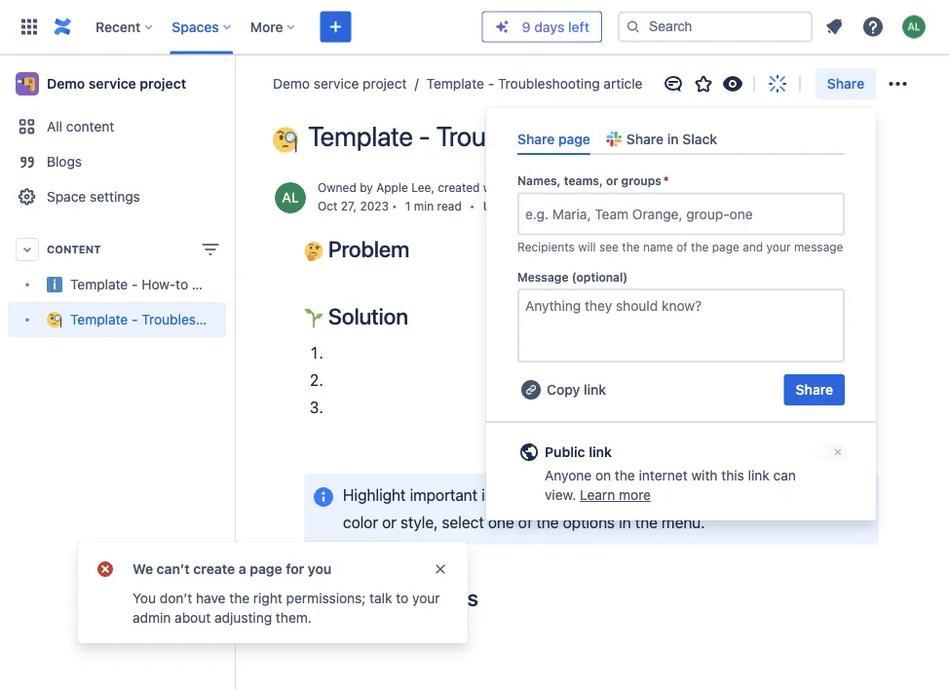 Task type: describe. For each thing, give the bounding box(es) containing it.
more
[[619, 487, 652, 503]]

space settings
[[47, 189, 140, 205]]

panel info image
[[312, 486, 336, 509]]

:paperclip: image
[[304, 591, 324, 610]]

content
[[66, 119, 114, 135]]

1 vertical spatial troubleshooting
[[436, 120, 622, 152]]

template
[[520, 181, 568, 194]]

blogs link
[[8, 144, 226, 179]]

1 horizontal spatial your
[[767, 241, 791, 254]]

your profile and preferences image
[[903, 15, 927, 39]]

1 person viewed
[[503, 200, 591, 213]]

recipients
[[518, 241, 575, 254]]

2 horizontal spatial in
[[668, 131, 679, 147]]

template - how-to guide link
[[8, 267, 227, 302]]

panel
[[594, 486, 632, 505]]

owned
[[318, 181, 357, 194]]

27,
[[341, 200, 357, 213]]

:face_with_monocle: image
[[273, 127, 298, 153]]

oct
[[318, 200, 338, 213]]

1 for 1 person viewed
[[503, 200, 508, 213]]

select
[[442, 513, 485, 531]]

to
[[727, 486, 744, 505]]

one inside highlight important information in a panel like this one. to edit this panel's color or style, select one of the options in the menu.
[[489, 513, 515, 531]]

notification icon image
[[823, 15, 847, 39]]

appswitcher icon image
[[18, 15, 41, 39]]

:seedling: image
[[304, 309, 324, 328]]

share inside dropdown button
[[828, 76, 865, 92]]

more button
[[245, 11, 303, 42]]

with inside anyone on the internet with this link can view.
[[692, 468, 718, 484]]

1 horizontal spatial one
[[730, 206, 754, 222]]

learn more
[[580, 487, 652, 503]]

the right see
[[623, 241, 640, 254]]

more actions image
[[887, 72, 911, 96]]

2 horizontal spatial this
[[778, 486, 804, 505]]

apple
[[377, 181, 408, 194]]

group-
[[687, 206, 730, 222]]

create
[[193, 561, 235, 577]]

them.
[[276, 610, 312, 626]]

copy
[[547, 382, 581, 398]]

share button
[[816, 68, 877, 99]]

:face_with_monocle: image
[[273, 127, 298, 153]]

internet
[[639, 468, 688, 484]]

team
[[595, 206, 629, 222]]

all content
[[47, 119, 114, 135]]

tab list containing share page
[[510, 123, 853, 155]]

share up names,
[[518, 131, 555, 147]]

article inside tree
[[247, 312, 287, 328]]

viewed
[[553, 200, 591, 213]]

anyone on the internet with this link can view.
[[545, 468, 797, 503]]

you
[[133, 591, 156, 607]]

*
[[664, 174, 670, 188]]

related articles
[[324, 585, 479, 611]]

lee
[[412, 181, 431, 194]]

public
[[545, 444, 586, 461]]

Search field
[[618, 11, 813, 42]]

demo service project inside space element
[[47, 76, 186, 92]]

2 vertical spatial page
[[250, 561, 283, 577]]

spaces button
[[166, 11, 239, 42]]

a inside highlight important information in a panel like this one. to edit this panel's color or style, select one of the options in the menu.
[[582, 486, 590, 505]]

can
[[774, 468, 797, 484]]

we can't create a page for you
[[133, 561, 332, 577]]

edit
[[748, 486, 774, 505]]

recent button
[[90, 11, 160, 42]]

1 horizontal spatial or
[[607, 174, 619, 188]]

you don't have the right permissions; talk to your admin about adjusting them.
[[133, 591, 440, 626]]

- up lee
[[419, 120, 431, 152]]

tree inside space element
[[8, 267, 287, 337]]

stop watching image
[[722, 72, 745, 96]]

or inside highlight important information in a panel like this one. to edit this panel's color or style, select one of the options in the menu.
[[382, 513, 397, 531]]

anyone
[[545, 468, 592, 484]]

one.
[[693, 486, 723, 505]]

:seedling: image
[[304, 309, 324, 328]]

options
[[563, 513, 615, 531]]

9 days left button
[[483, 12, 602, 41]]

2 vertical spatial a
[[239, 561, 246, 577]]

2 demo service project from the left
[[273, 76, 407, 92]]

names, teams, or groups *
[[518, 174, 670, 188]]

1 horizontal spatial demo service project link
[[273, 74, 407, 94]]

2023
[[360, 200, 389, 213]]

to inside you don't have the right permissions; talk to your admin about adjusting them.
[[396, 591, 409, 607]]

link for public link
[[589, 444, 613, 461]]

apple lee link
[[377, 181, 431, 194]]

recent
[[96, 19, 141, 35]]

share page
[[518, 131, 591, 147]]

message (optional)
[[518, 270, 628, 284]]

problem
[[324, 236, 410, 262]]

settings
[[90, 189, 140, 205]]

this inside anyone on the internet with this link can view.
[[722, 468, 745, 484]]

learn
[[580, 487, 616, 503]]

can't
[[157, 561, 190, 577]]

admin
[[133, 610, 171, 626]]

2 service from the left
[[314, 76, 359, 92]]

how-
[[142, 276, 176, 293]]

0 horizontal spatial with
[[484, 181, 507, 194]]

,
[[431, 181, 435, 194]]

template inside template - how-to guide link
[[70, 276, 128, 293]]

9 days left
[[522, 19, 590, 35]]

1 vertical spatial article
[[627, 120, 698, 152]]

1 for 1 min read
[[406, 200, 411, 213]]

2 project from the left
[[363, 76, 407, 92]]

share up groups
[[627, 131, 664, 147]]

owned by apple lee , created with a template
[[318, 181, 568, 194]]

copy image for problem
[[408, 237, 431, 260]]

guide
[[192, 276, 227, 293]]

don't
[[160, 591, 192, 607]]

template - how-to guide
[[70, 276, 227, 293]]

orange,
[[633, 206, 683, 222]]

apple lee image
[[275, 182, 306, 214]]

all
[[47, 119, 62, 135]]

space
[[47, 189, 86, 205]]

space settings link
[[8, 179, 226, 215]]

star image
[[692, 72, 716, 96]]

- down template - how-to guide
[[132, 312, 138, 328]]

days
[[535, 19, 565, 35]]

slack
[[683, 131, 718, 147]]

collapse sidebar image
[[213, 64, 256, 103]]

copy image for related articles
[[477, 586, 500, 609]]

solution
[[324, 303, 409, 329]]



Task type: vqa. For each thing, say whether or not it's contained in the screenshot.
SHARE
yes



Task type: locate. For each thing, give the bounding box(es) containing it.
of right name
[[677, 241, 688, 254]]

page
[[559, 131, 591, 147], [713, 241, 740, 254], [250, 561, 283, 577]]

content button
[[8, 232, 226, 267]]

0 horizontal spatial or
[[382, 513, 397, 531]]

1 vertical spatial a
[[582, 486, 590, 505]]

0 horizontal spatial service
[[89, 76, 136, 92]]

1 horizontal spatial template - troubleshooting article link
[[407, 74, 643, 94]]

1 horizontal spatial this
[[722, 468, 745, 484]]

2 vertical spatial template - troubleshooting article
[[70, 312, 287, 328]]

page left and
[[713, 241, 740, 254]]

0 horizontal spatial to
[[176, 276, 188, 293]]

(optional)
[[572, 270, 628, 284]]

the up learn more
[[615, 468, 636, 484]]

menu.
[[662, 513, 706, 531]]

2 vertical spatial article
[[247, 312, 287, 328]]

copy image for solution
[[407, 304, 430, 327]]

0 vertical spatial of
[[677, 241, 688, 254]]

information
[[482, 486, 561, 505]]

e.g. maria, team orange, group-one
[[526, 206, 754, 222]]

0 vertical spatial troubleshooting
[[498, 76, 600, 92]]

copy link button
[[518, 375, 609, 406]]

view.
[[545, 487, 577, 503]]

service up all content link
[[89, 76, 136, 92]]

or
[[607, 174, 619, 188], [382, 513, 397, 531]]

template - troubleshooting article inside tree
[[70, 312, 287, 328]]

in
[[668, 131, 679, 147], [565, 486, 578, 505], [619, 513, 632, 531]]

1 left names, teams, or groups e.g. maria, team orange, group-one text field at the top
[[503, 200, 508, 213]]

2 horizontal spatial a
[[582, 486, 590, 505]]

link up edit at bottom
[[749, 468, 770, 484]]

in down learn more
[[619, 513, 632, 531]]

a right view.
[[582, 486, 590, 505]]

in down anyone
[[565, 486, 578, 505]]

0 vertical spatial article
[[604, 76, 643, 92]]

2 vertical spatial copy image
[[477, 586, 500, 609]]

1 vertical spatial your
[[413, 591, 440, 607]]

public link
[[545, 444, 613, 461]]

your right and
[[767, 241, 791, 254]]

min
[[414, 200, 434, 213]]

share inside button
[[797, 382, 834, 398]]

2 vertical spatial link
[[749, 468, 770, 484]]

link for copy link
[[584, 382, 607, 398]]

have
[[196, 591, 226, 607]]

1 vertical spatial copy image
[[407, 304, 430, 327]]

2 vertical spatial troubleshooting
[[142, 312, 244, 328]]

article down the search "image"
[[604, 76, 643, 92]]

0 horizontal spatial demo service project
[[47, 76, 186, 92]]

a right "create"
[[239, 561, 246, 577]]

with up one.
[[692, 468, 718, 484]]

the down group-
[[692, 241, 709, 254]]

project inside space element
[[140, 76, 186, 92]]

the inside you don't have the right permissions; talk to your admin about adjusting them.
[[229, 591, 250, 607]]

service
[[89, 76, 136, 92], [314, 76, 359, 92]]

right
[[254, 591, 283, 607]]

confluence image
[[51, 15, 74, 39]]

1 vertical spatial template - troubleshooting article link
[[8, 302, 287, 337]]

:thinking: image
[[304, 242, 324, 261]]

2 horizontal spatial page
[[713, 241, 740, 254]]

demo service project link up all content link
[[8, 64, 226, 103]]

demo service project down create icon
[[273, 76, 407, 92]]

with a template button
[[484, 179, 568, 196]]

we
[[133, 561, 153, 577]]

quick summary image
[[767, 72, 790, 96]]

0 horizontal spatial demo
[[47, 76, 85, 92]]

1 horizontal spatial with
[[692, 468, 718, 484]]

article
[[604, 76, 643, 92], [627, 120, 698, 152], [247, 312, 287, 328]]

one up and
[[730, 206, 754, 222]]

message
[[795, 241, 844, 254]]

oct 27, 2023
[[318, 200, 389, 213]]

1 vertical spatial link
[[589, 444, 613, 461]]

tree containing template - how-to guide
[[8, 267, 287, 337]]

search image
[[626, 19, 642, 35]]

0 horizontal spatial your
[[413, 591, 440, 607]]

1 horizontal spatial 1
[[503, 200, 508, 213]]

link right copy
[[584, 382, 607, 398]]

this up to
[[722, 468, 745, 484]]

change view image
[[199, 238, 222, 261]]

link up on
[[589, 444, 613, 461]]

1 vertical spatial one
[[489, 513, 515, 531]]

1 vertical spatial template - troubleshooting article
[[308, 120, 698, 152]]

adjusting
[[215, 610, 272, 626]]

1 project from the left
[[140, 76, 186, 92]]

article left :seedling: image at the left of the page
[[247, 312, 287, 328]]

service inside space element
[[89, 76, 136, 92]]

- left how-
[[132, 276, 138, 293]]

1 vertical spatial with
[[692, 468, 718, 484]]

demo inside space element
[[47, 76, 85, 92]]

- down 9 days left popup button
[[488, 76, 495, 92]]

blogs
[[47, 154, 82, 170]]

0 horizontal spatial project
[[140, 76, 186, 92]]

1 horizontal spatial page
[[559, 131, 591, 147]]

1 left min
[[406, 200, 411, 213]]

the up adjusting
[[229, 591, 250, 607]]

0 horizontal spatial one
[[489, 513, 515, 531]]

important
[[410, 486, 478, 505]]

to right the talk
[[396, 591, 409, 607]]

0 horizontal spatial 1
[[406, 200, 411, 213]]

a up person
[[510, 181, 516, 194]]

template - troubleshooting article up the with a template button
[[308, 120, 698, 152]]

demo service project link
[[8, 64, 226, 103], [273, 74, 407, 94]]

0 vertical spatial in
[[668, 131, 679, 147]]

0 vertical spatial with
[[484, 181, 507, 194]]

0 vertical spatial template - troubleshooting article link
[[407, 74, 643, 94]]

groups
[[622, 174, 662, 188]]

panel's
[[808, 486, 858, 505]]

recipients will see the name of the page and your message
[[518, 241, 844, 254]]

error image
[[94, 558, 117, 581]]

template
[[427, 76, 485, 92], [308, 120, 413, 152], [70, 276, 128, 293], [70, 312, 128, 328]]

about
[[175, 610, 211, 626]]

to inside tree
[[176, 276, 188, 293]]

or right color at the bottom of page
[[382, 513, 397, 531]]

space element
[[0, 55, 287, 691]]

spaces
[[172, 19, 219, 35]]

:paperclip: image
[[304, 591, 324, 610]]

troubleshooting up names,
[[436, 120, 622, 152]]

1 horizontal spatial demo service project
[[273, 76, 407, 92]]

help icon image
[[862, 15, 886, 39]]

the down view.
[[537, 513, 559, 531]]

demo service project up all content link
[[47, 76, 186, 92]]

color
[[343, 513, 378, 531]]

your
[[767, 241, 791, 254], [413, 591, 440, 607]]

one
[[730, 206, 754, 222], [489, 513, 515, 531]]

0 vertical spatial page
[[559, 131, 591, 147]]

1 vertical spatial in
[[565, 486, 578, 505]]

2 vertical spatial in
[[619, 513, 632, 531]]

banner containing recent
[[0, 0, 950, 55]]

0 vertical spatial one
[[730, 206, 754, 222]]

maria,
[[553, 206, 592, 222]]

template - troubleshooting article link
[[407, 74, 643, 94], [8, 302, 287, 337]]

0 horizontal spatial of
[[519, 513, 533, 531]]

copy image
[[408, 237, 431, 260], [407, 304, 430, 327], [477, 586, 500, 609]]

share in slack
[[627, 131, 718, 147]]

link
[[584, 382, 607, 398], [589, 444, 613, 461], [749, 468, 770, 484]]

or right teams,
[[607, 174, 619, 188]]

left
[[569, 19, 590, 35]]

in left slack
[[668, 131, 679, 147]]

troubleshooting down guide
[[142, 312, 244, 328]]

troubleshooting up share page
[[498, 76, 600, 92]]

demo up all
[[47, 76, 85, 92]]

to
[[176, 276, 188, 293], [396, 591, 409, 607]]

tree
[[8, 267, 287, 337]]

template - troubleshooting article
[[427, 76, 643, 92], [308, 120, 698, 152], [70, 312, 287, 328]]

confluence image
[[51, 15, 74, 39]]

0 vertical spatial link
[[584, 382, 607, 398]]

Message (optional) text field
[[518, 289, 846, 363]]

page left 'for'
[[250, 561, 283, 577]]

template - troubleshooting article down how-
[[70, 312, 287, 328]]

0 horizontal spatial template - troubleshooting article link
[[8, 302, 287, 337]]

0 horizontal spatial this
[[663, 486, 689, 505]]

1 horizontal spatial demo
[[273, 76, 310, 92]]

message
[[518, 270, 569, 284]]

copy image down select
[[477, 586, 500, 609]]

template - troubleshooting article link down template - how-to guide
[[8, 302, 287, 337]]

-
[[488, 76, 495, 92], [419, 120, 431, 152], [132, 276, 138, 293], [132, 312, 138, 328]]

1 vertical spatial to
[[396, 591, 409, 607]]

article up *
[[627, 120, 698, 152]]

highlight
[[343, 486, 406, 505]]

style,
[[401, 513, 438, 531]]

the down like
[[636, 513, 658, 531]]

- inside template - how-to guide link
[[132, 276, 138, 293]]

1 demo from the left
[[47, 76, 85, 92]]

1
[[406, 200, 411, 213], [503, 200, 508, 213]]

will
[[579, 241, 596, 254]]

share button
[[785, 375, 846, 406]]

share
[[828, 76, 865, 92], [518, 131, 555, 147], [627, 131, 664, 147], [797, 382, 834, 398]]

on
[[596, 468, 612, 484]]

tab list
[[510, 123, 853, 155]]

1 horizontal spatial a
[[510, 181, 516, 194]]

1 horizontal spatial in
[[619, 513, 632, 531]]

content
[[47, 243, 101, 256]]

copy image down min
[[408, 237, 431, 260]]

demo up :face_with_monocle: image
[[273, 76, 310, 92]]

1 min read
[[406, 200, 462, 213]]

0 vertical spatial your
[[767, 241, 791, 254]]

0 vertical spatial copy image
[[408, 237, 431, 260]]

1 horizontal spatial service
[[314, 76, 359, 92]]

troubleshooting inside tree
[[142, 312, 244, 328]]

demo service project
[[47, 76, 186, 92], [273, 76, 407, 92]]

more
[[250, 19, 283, 35]]

this down internet
[[663, 486, 689, 505]]

of down "information"
[[519, 513, 533, 531]]

link inside popup button
[[584, 382, 607, 398]]

1 horizontal spatial to
[[396, 591, 409, 607]]

all content link
[[8, 109, 226, 144]]

like
[[636, 486, 659, 505]]

see
[[600, 241, 619, 254]]

your inside you don't have the right permissions; talk to your admin about adjusting them.
[[413, 591, 440, 607]]

0 vertical spatial a
[[510, 181, 516, 194]]

articles
[[407, 585, 479, 611]]

names,
[[518, 174, 561, 188]]

share left more actions image
[[828, 76, 865, 92]]

you
[[308, 561, 332, 577]]

template - troubleshooting article link down 9
[[407, 74, 643, 94]]

this down can
[[778, 486, 804, 505]]

1 1 from the left
[[406, 200, 411, 213]]

1 demo service project from the left
[[47, 76, 186, 92]]

banner
[[0, 0, 950, 55]]

one down "information"
[[489, 513, 515, 531]]

0 horizontal spatial in
[[565, 486, 578, 505]]

copy image down problem on the left
[[407, 304, 430, 327]]

dismiss image
[[433, 562, 449, 577]]

page up teams,
[[559, 131, 591, 147]]

1 horizontal spatial project
[[363, 76, 407, 92]]

the
[[623, 241, 640, 254], [692, 241, 709, 254], [615, 468, 636, 484], [537, 513, 559, 531], [636, 513, 658, 531], [229, 591, 250, 607]]

demo service project link down create icon
[[273, 74, 407, 94]]

create image
[[324, 15, 348, 39]]

Names, teams, or groups e.g. Maria, Team Orange, group-one text field
[[526, 205, 529, 224]]

0 vertical spatial to
[[176, 276, 188, 293]]

1 inside button
[[503, 200, 508, 213]]

premium icon image
[[495, 19, 511, 35]]

:thinking: image
[[304, 242, 324, 261]]

service down create icon
[[314, 76, 359, 92]]

2 demo from the left
[[273, 76, 310, 92]]

with right created
[[484, 181, 507, 194]]

0 horizontal spatial a
[[239, 561, 246, 577]]

0 horizontal spatial page
[[250, 561, 283, 577]]

by
[[360, 181, 373, 194]]

1 service from the left
[[89, 76, 136, 92]]

1 person viewed button
[[483, 198, 591, 217]]

1 horizontal spatial of
[[677, 241, 688, 254]]

the inside anyone on the internet with this link can view.
[[615, 468, 636, 484]]

of
[[677, 241, 688, 254], [519, 513, 533, 531]]

share up can
[[797, 382, 834, 398]]

your down dismiss icon on the bottom left
[[413, 591, 440, 607]]

1 vertical spatial of
[[519, 513, 533, 531]]

to left guide
[[176, 276, 188, 293]]

global element
[[12, 0, 482, 54]]

link inside anyone on the internet with this link can view.
[[749, 468, 770, 484]]

person
[[511, 200, 549, 213]]

1 vertical spatial page
[[713, 241, 740, 254]]

e.g.
[[526, 206, 549, 222]]

2 1 from the left
[[503, 200, 508, 213]]

0 vertical spatial template - troubleshooting article
[[427, 76, 643, 92]]

template - troubleshooting article down 9 days left popup button
[[427, 76, 643, 92]]

0 vertical spatial or
[[607, 174, 619, 188]]

a
[[510, 181, 516, 194], [582, 486, 590, 505], [239, 561, 246, 577]]

of inside highlight important information in a panel like this one. to edit this panel's color or style, select one of the options in the menu.
[[519, 513, 533, 531]]

0 horizontal spatial demo service project link
[[8, 64, 226, 103]]

permissions;
[[286, 591, 366, 607]]

1 vertical spatial or
[[382, 513, 397, 531]]

this
[[722, 468, 745, 484], [663, 486, 689, 505], [778, 486, 804, 505]]

created
[[438, 181, 480, 194]]



